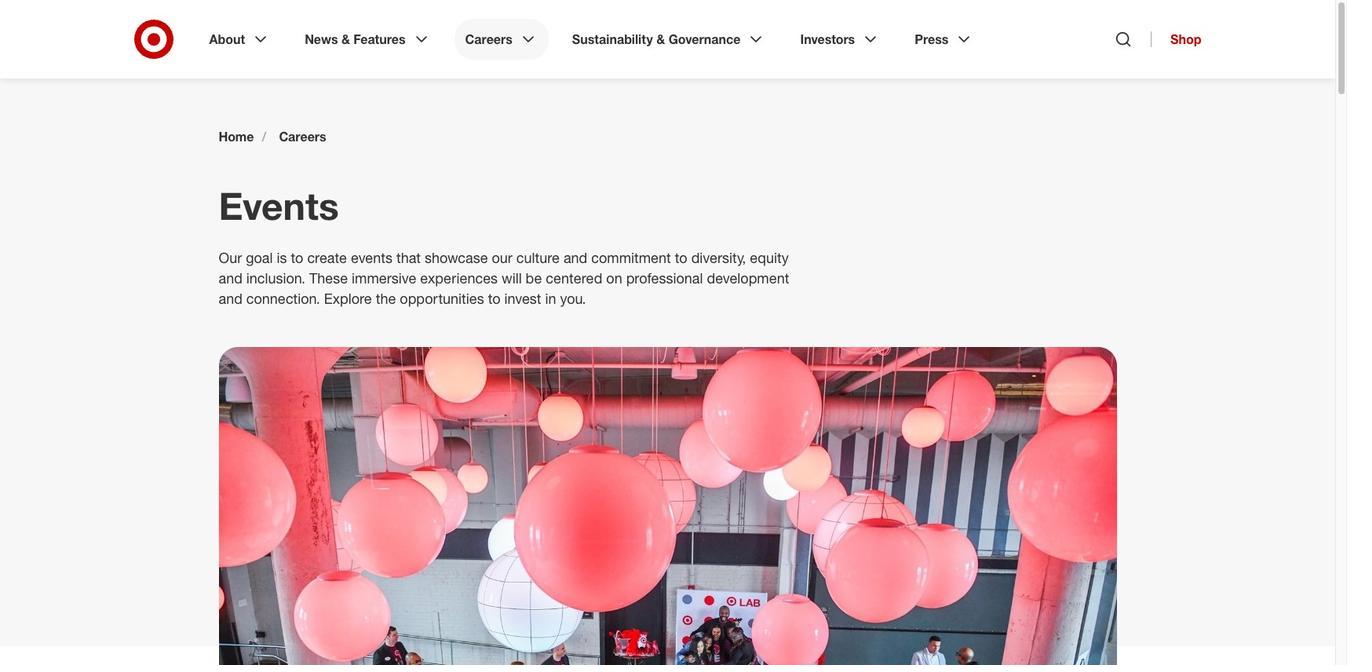 Task type: describe. For each thing, give the bounding box(es) containing it.
these
[[309, 269, 348, 287]]

1 horizontal spatial to
[[488, 290, 501, 307]]

0 horizontal spatial to
[[291, 249, 303, 266]]

in
[[545, 290, 556, 307]]

our
[[219, 249, 242, 266]]

1 vertical spatial careers link
[[279, 129, 326, 144]]

our
[[492, 249, 513, 266]]

on
[[606, 269, 622, 287]]

you.
[[560, 290, 586, 307]]

sustainability & governance
[[572, 31, 741, 47]]

diversity,
[[692, 249, 746, 266]]

home link
[[219, 129, 254, 144]]

events
[[351, 249, 393, 266]]

1 vertical spatial and
[[219, 269, 243, 287]]

2 vertical spatial and
[[219, 290, 243, 307]]

careers for bottom careers link
[[279, 129, 326, 144]]

create
[[307, 249, 347, 266]]

0 vertical spatial and
[[564, 249, 588, 266]]

experiences
[[420, 269, 498, 287]]

1 horizontal spatial careers link
[[454, 19, 549, 60]]

our goal is to create events that showcase our culture and commitment to diversity, equity and inclusion. these immersive experiences will be centered on professional development and connection. explore the opportunities to invest in you.
[[219, 249, 789, 307]]

news
[[305, 31, 338, 47]]

the
[[376, 290, 396, 307]]

will
[[502, 269, 522, 287]]

about
[[209, 31, 245, 47]]

investors link
[[789, 19, 891, 60]]

about link
[[198, 19, 281, 60]]

& for sustainability
[[657, 31, 665, 47]]

shop
[[1171, 31, 1202, 47]]

sustainability & governance link
[[561, 19, 777, 60]]

explore
[[324, 290, 372, 307]]

press
[[915, 31, 949, 47]]

& for news
[[342, 31, 350, 47]]

home
[[219, 129, 254, 144]]

showcase
[[425, 249, 488, 266]]

news & features
[[305, 31, 406, 47]]

careers for rightmost careers link
[[465, 31, 513, 47]]



Task type: vqa. For each thing, say whether or not it's contained in the screenshot.
Target Corporation to Webcast 3rd Quarter Earnings Conference Call on Wednesday, November 15, 2023 link
no



Task type: locate. For each thing, give the bounding box(es) containing it.
careers
[[465, 31, 513, 47], [279, 129, 326, 144]]

equity
[[750, 249, 789, 266]]

events
[[219, 183, 339, 228]]

features
[[354, 31, 406, 47]]

1 & from the left
[[342, 31, 350, 47]]

0 vertical spatial careers
[[465, 31, 513, 47]]

1 horizontal spatial careers
[[465, 31, 513, 47]]

opportunities
[[400, 290, 484, 307]]

2 horizontal spatial to
[[675, 249, 688, 266]]

professional
[[626, 269, 703, 287]]

0 horizontal spatial careers
[[279, 129, 326, 144]]

news & features link
[[294, 19, 442, 60]]

to up professional at top
[[675, 249, 688, 266]]

connection.
[[246, 290, 320, 307]]

is
[[277, 249, 287, 266]]

careers link
[[454, 19, 549, 60], [279, 129, 326, 144]]

culture
[[517, 249, 560, 266]]

& right news
[[342, 31, 350, 47]]

0 vertical spatial careers link
[[454, 19, 549, 60]]

goal
[[246, 249, 273, 266]]

sustainability
[[572, 31, 653, 47]]

be
[[526, 269, 542, 287]]

1 vertical spatial careers
[[279, 129, 326, 144]]

governance
[[669, 31, 741, 47]]

to
[[291, 249, 303, 266], [675, 249, 688, 266], [488, 290, 501, 307]]

inclusion.
[[246, 269, 305, 287]]

immersive
[[352, 269, 416, 287]]

invest
[[505, 290, 541, 307]]

investors
[[800, 31, 855, 47]]

to right 'is'
[[291, 249, 303, 266]]

careers inside careers link
[[465, 31, 513, 47]]

shop link
[[1151, 31, 1202, 47]]

0 horizontal spatial &
[[342, 31, 350, 47]]

&
[[342, 31, 350, 47], [657, 31, 665, 47]]

a group of people walking with balloons image
[[219, 347, 1117, 665]]

0 horizontal spatial careers link
[[279, 129, 326, 144]]

that
[[397, 249, 421, 266]]

centered
[[546, 269, 603, 287]]

commitment
[[591, 249, 671, 266]]

2 & from the left
[[657, 31, 665, 47]]

& left governance
[[657, 31, 665, 47]]

to left invest
[[488, 290, 501, 307]]

development
[[707, 269, 789, 287]]

and
[[564, 249, 588, 266], [219, 269, 243, 287], [219, 290, 243, 307]]

1 horizontal spatial &
[[657, 31, 665, 47]]

press link
[[904, 19, 985, 60]]



